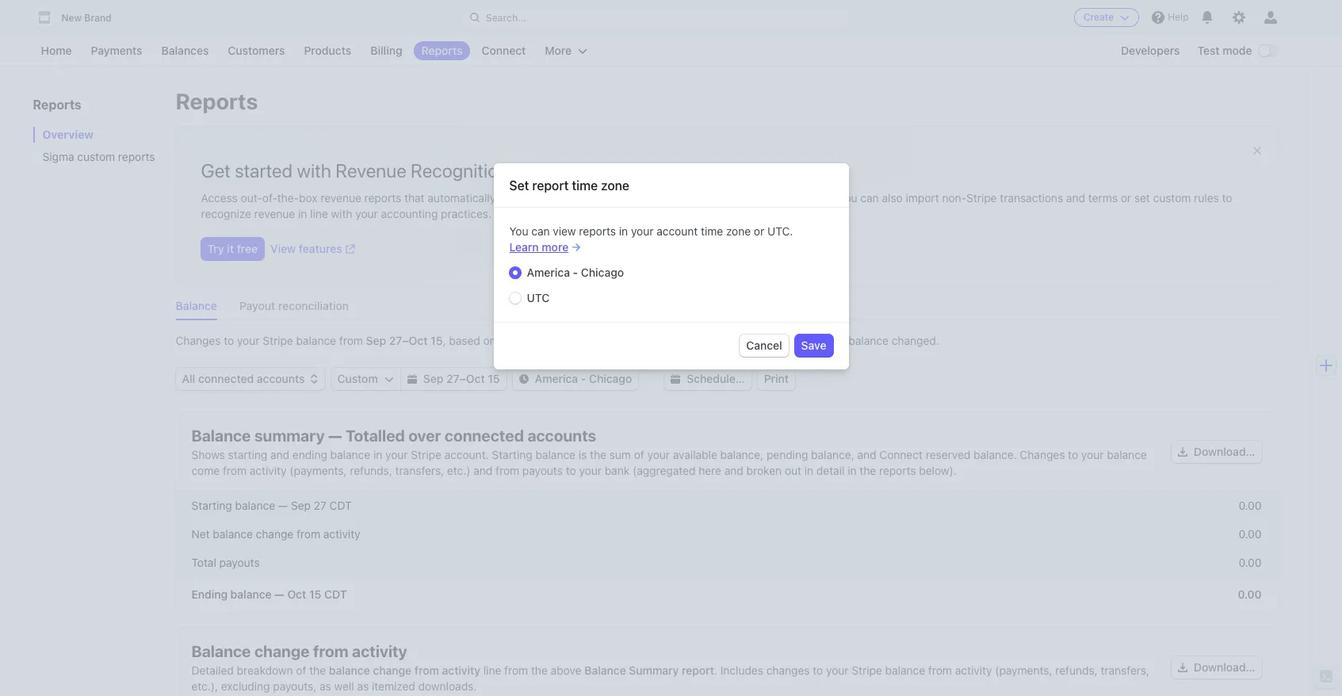 Task type: vqa. For each thing, say whether or not it's contained in the screenshot.
the rightmost the "Revenue recognition"
no



Task type: describe. For each thing, give the bounding box(es) containing it.
try it free button
[[201, 238, 264, 260]]

1 balance, from the left
[[721, 448, 764, 462]]

changed.
[[892, 334, 940, 347]]

products link
[[296, 41, 360, 60]]

accounting
[[381, 207, 438, 221]]

1 vertical spatial change
[[255, 642, 310, 661]]

overview link
[[33, 127, 160, 143]]

balance for balance
[[176, 299, 217, 313]]

out-
[[241, 191, 262, 205]]

reserved
[[926, 448, 971, 462]]

starting inside the balance summary — totalled over connected accounts shows starting and ending balance in your stripe account. starting balance is the sum of your available balance, pending balance, and connect reserved balance. changes to your balance come from activity (payments, refunds, transfers, etc.) and from payouts to your bank (aggregated here and broken out in detail in the reports below).
[[492, 448, 533, 462]]

pending
[[767, 448, 809, 462]]

above
[[551, 664, 582, 677]]

0 vertical spatial sep
[[366, 334, 386, 347]]

bank
[[605, 464, 630, 478]]

come
[[192, 464, 220, 478]]

connected
[[445, 427, 524, 445]]

1 vertical spatial of
[[296, 664, 307, 677]]

tab list containing balance
[[176, 295, 1278, 320]]

access out-of-the-box revenue reports that automatically capture your latest stripe data and streamline accrual accounting. you can also import non-stripe transactions and terms or set custom rules to recognize revenue in line with your accounting practices.
[[201, 191, 1233, 221]]

get
[[201, 159, 231, 182]]

custom button
[[331, 368, 400, 390]]

2 horizontal spatial 27
[[447, 372, 460, 385]]

15 for sep 27 – oct 15
[[488, 372, 500, 385]]

balance summary — totalled over connected accounts shows starting and ending balance in your stripe account. starting balance is the sum of your available balance, pending balance, and connect reserved balance. changes to your balance come from activity (payments, refunds, transfers, etc.) and from payouts to your bank (aggregated here and broken out in detail in the reports below).
[[192, 427, 1148, 478]]

account.
[[445, 448, 489, 462]]

connect inside the balance summary — totalled over connected accounts shows starting and ending balance in your stripe account. starting balance is the sum of your available balance, pending balance, and connect reserved balance. changes to your balance come from activity (payments, refunds, transfers, etc.) and from payouts to your bank (aggregated here and broken out in detail in the reports below).
[[880, 448, 923, 462]]

to right useful in the top of the page
[[716, 334, 726, 347]]

custom inside sigma custom reports link
[[77, 150, 115, 163]]

payouts inside the balance summary — totalled over connected accounts shows starting and ending balance in your stripe account. starting balance is the sum of your available balance, pending balance, and connect reserved balance. changes to your balance come from activity (payments, refunds, transfers, etc.) and from payouts to your bank (aggregated here and broken out in detail in the reports below).
[[523, 464, 563, 478]]

payments
[[91, 44, 142, 57]]

1 vertical spatial sep
[[423, 372, 444, 385]]

. for useful
[[674, 334, 677, 347]]

. includes changes to your stripe balance from activity (payments, refunds, transfers, etc.), excluding payouts, as well as itemized downloads.
[[192, 664, 1150, 693]]

sigma custom reports
[[42, 150, 155, 163]]

oct for ending balance — oct 15 cdt
[[288, 588, 306, 601]]

payments link
[[83, 41, 150, 60]]

2 balance, from the left
[[812, 448, 855, 462]]

view
[[271, 242, 296, 255]]

0 vertical spatial zone
[[601, 178, 630, 193]]

non-
[[943, 191, 967, 205]]

set
[[510, 178, 529, 193]]

0 horizontal spatial reports
[[33, 98, 82, 112]]

home
[[41, 44, 72, 57]]

account
[[657, 224, 698, 238]]

detailed
[[192, 664, 234, 677]]

ending
[[293, 448, 328, 462]]

change inside row
[[256, 527, 294, 541]]

0 horizontal spatial time
[[572, 178, 598, 193]]

download… for balance change from activity
[[1194, 661, 1256, 674]]

based
[[449, 334, 480, 347]]

in inside "you can view reports in your account time zone or utc. learn more"
[[619, 224, 628, 238]]

1 horizontal spatial 27
[[389, 334, 402, 347]]

the right on
[[499, 334, 516, 347]]

view features link
[[271, 241, 355, 257]]

(payments, inside . includes changes to your stripe balance from activity (payments, refunds, transfers, etc.), excluding payouts, as well as itemized downloads.
[[996, 664, 1053, 677]]

accrual
[[735, 191, 773, 205]]

0 vertical spatial 15
[[431, 334, 443, 347]]

excluding
[[221, 680, 270, 693]]

downloads.
[[418, 680, 477, 693]]

2 vertical spatial change
[[373, 664, 412, 677]]

balance inside . includes changes to your stripe balance from activity (payments, refunds, transfers, etc.), excluding payouts, as well as itemized downloads.
[[886, 664, 926, 677]]

payout reconciliation link
[[240, 295, 359, 320]]

view
[[553, 224, 576, 238]]

1 as from the left
[[320, 680, 331, 693]]

ending
[[192, 588, 228, 601]]

(aggregated
[[633, 464, 696, 478]]

1 horizontal spatial reports
[[176, 88, 258, 114]]

1 horizontal spatial revenue
[[321, 191, 362, 205]]

download… for balance summary — totalled over connected accounts
[[1194, 445, 1256, 458]]

0 vertical spatial with
[[297, 159, 332, 182]]

sigma
[[42, 150, 74, 163]]

download… button for balance summary — totalled over connected accounts
[[1172, 441, 1262, 463]]

create
[[1084, 11, 1115, 23]]

new
[[61, 12, 82, 24]]

sigma custom reports link
[[33, 149, 160, 165]]

of inside the balance summary — totalled over connected accounts shows starting and ending balance in your stripe account. starting balance is the sum of your available balance, pending balance, and connect reserved balance. changes to your balance come from activity (payments, refunds, transfers, etc.) and from payouts to your bank (aggregated here and broken out in detail in the reports below).
[[634, 448, 645, 462]]

balance change from activity
[[192, 642, 407, 661]]

chicago inside button
[[589, 372, 632, 385]]

can inside 'access out-of-the-box revenue reports that automatically capture your latest stripe data and streamline accrual accounting. you can also import non-stripe transactions and terms or set custom rules to recognize revenue in line with your accounting practices.'
[[861, 191, 879, 205]]

products
[[304, 44, 352, 57]]

0 vertical spatial changes
[[176, 334, 221, 347]]

time inside "you can view reports in your account time zone or utc. learn more"
[[701, 224, 724, 238]]

summary
[[629, 664, 679, 677]]

1 vertical spatial report
[[682, 664, 715, 677]]

new brand
[[61, 12, 112, 24]]

zone inside "you can view reports in your account time zone or utc. learn more"
[[727, 224, 751, 238]]

etc.),
[[192, 680, 218, 693]]

svg image for download… button associated with balance summary — totalled over connected accounts
[[1179, 447, 1188, 457]]

. useful to record how your stripe balance changed.
[[674, 334, 940, 347]]

1 horizontal spatial oct
[[409, 334, 428, 347]]

balance.
[[974, 448, 1017, 462]]

also
[[882, 191, 903, 205]]

print
[[764, 372, 789, 385]]

revenue
[[336, 159, 407, 182]]

useful
[[680, 334, 713, 347]]

your inside "you can view reports in your account time zone or utc. learn more"
[[631, 224, 654, 238]]

activity inside row
[[323, 527, 361, 541]]

developers
[[1122, 44, 1181, 57]]

itemized
[[372, 680, 416, 693]]

brand
[[84, 12, 112, 24]]

of-
[[262, 191, 277, 205]]

the right the detail
[[860, 464, 877, 478]]

more button
[[537, 41, 596, 60]]

view features
[[271, 242, 342, 255]]

learn
[[510, 240, 539, 254]]

refunds, inside . includes changes to your stripe balance from activity (payments, refunds, transfers, etc.), excluding payouts, as well as itemized downloads.
[[1056, 664, 1098, 677]]

billing link
[[363, 41, 411, 60]]

with inside 'access out-of-the-box revenue reports that automatically capture your latest stripe data and streamline accrual accounting. you can also import non-stripe transactions and terms or set custom rules to recognize revenue in line with your accounting practices.'
[[331, 207, 353, 221]]

how
[[766, 334, 787, 347]]

get started with revenue recognition
[[201, 159, 509, 182]]

sep 27 – oct 15
[[423, 372, 500, 385]]

total
[[192, 556, 216, 570]]

to inside 'access out-of-the-box revenue reports that automatically capture your latest stripe data and streamline accrual accounting. you can also import non-stripe transactions and terms or set custom rules to recognize revenue in line with your accounting practices.'
[[1223, 191, 1233, 205]]

practices.
[[441, 207, 492, 221]]

to down balance link
[[224, 334, 234, 347]]

or inside "you can view reports in your account time zone or utc. learn more"
[[754, 224, 765, 238]]

15 for ending balance — oct 15 cdt
[[309, 588, 321, 601]]

1 vertical spatial revenue
[[254, 207, 295, 221]]

reports inside "you can view reports in your account time zone or utc. learn more"
[[579, 224, 616, 238]]

total payouts
[[192, 556, 260, 570]]

grid containing starting balance —
[[176, 492, 1278, 612]]

the right is
[[590, 448, 607, 462]]

streamline
[[679, 191, 732, 205]]

stripe left data
[[598, 191, 629, 205]]

customers link
[[220, 41, 293, 60]]

etc.)
[[447, 464, 471, 478]]

automatically
[[428, 191, 496, 205]]

capture
[[499, 191, 538, 205]]

save
[[802, 339, 827, 352]]

billing
[[371, 44, 403, 57]]

custom
[[338, 372, 378, 385]]

2 horizontal spatial reports
[[422, 44, 463, 57]]

0 vertical spatial -
[[573, 266, 578, 279]]

terms
[[1089, 191, 1118, 205]]

data
[[632, 191, 654, 205]]

oct for sep 27 – oct 15
[[466, 372, 485, 385]]

. for includes
[[715, 664, 718, 677]]

print button
[[758, 368, 796, 390]]

to right balance.
[[1069, 448, 1079, 462]]

detail
[[817, 464, 845, 478]]

save button
[[795, 335, 833, 357]]

accounts
[[528, 427, 597, 445]]



Task type: locate. For each thing, give the bounding box(es) containing it.
can inside "you can view reports in your account time zone or utc. learn more"
[[532, 224, 550, 238]]

0 horizontal spatial 27
[[314, 499, 327, 512]]

connect
[[482, 44, 526, 57], [880, 448, 923, 462]]

-
[[573, 266, 578, 279], [581, 372, 586, 385]]

reports left below).
[[880, 464, 917, 478]]

connect up below).
[[880, 448, 923, 462]]

america - chicago
[[527, 266, 624, 279], [535, 372, 632, 385]]

0 vertical spatial time
[[572, 178, 598, 193]]

custom right set on the top right of the page
[[1154, 191, 1192, 205]]

in inside 'access out-of-the-box revenue reports that automatically capture your latest stripe data and streamline accrual accounting. you can also import non-stripe transactions and terms or set custom rules to recognize revenue in line with your accounting practices.'
[[298, 207, 307, 221]]

payout reconciliation
[[240, 299, 349, 313]]

cdt
[[330, 499, 352, 512], [324, 588, 347, 601]]

0 vertical spatial america - chicago
[[527, 266, 624, 279]]

1 horizontal spatial -
[[581, 372, 586, 385]]

1 download… button from the top
[[1172, 441, 1262, 463]]

recognition
[[411, 159, 509, 182]]

net
[[192, 527, 210, 541]]

sep
[[366, 334, 386, 347], [423, 372, 444, 385], [291, 499, 311, 512]]

2 download… button from the top
[[1172, 657, 1262, 679]]

1 vertical spatial chicago
[[589, 372, 632, 385]]

2 vertical spatial sep
[[291, 499, 311, 512]]

0 vertical spatial america
[[527, 266, 570, 279]]

chicago up accounts
[[589, 372, 632, 385]]

to right changes
[[813, 664, 824, 677]]

as right well
[[357, 680, 369, 693]]

changes
[[176, 334, 221, 347], [1020, 448, 1066, 462]]

you inside "you can view reports in your account time zone or utc. learn more"
[[510, 224, 529, 238]]

reports right view
[[579, 224, 616, 238]]

over
[[409, 427, 441, 445]]

in right the detail
[[848, 464, 857, 478]]

— up net balance change from activity on the left of page
[[278, 499, 288, 512]]

is
[[579, 448, 587, 462]]

(payments, inside the balance summary — totalled over connected accounts shows starting and ending balance in your stripe account. starting balance is the sum of your available balance, pending balance, and connect reserved balance. changes to your balance come from activity (payments, refunds, transfers, etc.) and from payouts to your bank (aggregated here and broken out in detail in the reports below).
[[290, 464, 347, 478]]

to inside . includes changes to your stripe balance from activity (payments, refunds, transfers, etc.), excluding payouts, as well as itemized downloads.
[[813, 664, 824, 677]]

1 vertical spatial zone
[[727, 224, 751, 238]]

on
[[483, 334, 496, 347]]

.
[[674, 334, 677, 347], [715, 664, 718, 677]]

2 horizontal spatial sep
[[423, 372, 444, 385]]

oct inside row
[[288, 588, 306, 601]]

1 vertical spatial oct
[[466, 372, 485, 385]]

or left set on the top right of the page
[[1121, 191, 1132, 205]]

can up learn more link
[[532, 224, 550, 238]]

to right rules
[[1223, 191, 1233, 205]]

the left the above
[[531, 664, 548, 677]]

stripe right changes
[[852, 664, 883, 677]]

1 horizontal spatial of
[[634, 448, 645, 462]]

0 vertical spatial transfers,
[[395, 464, 444, 478]]

0 horizontal spatial revenue
[[254, 207, 295, 221]]

2 row from the top
[[176, 520, 1278, 549]]

transfers, inside the balance summary — totalled over connected accounts shows starting and ending balance in your stripe account. starting balance is the sum of your available balance, pending balance, and connect reserved balance. changes to your balance come from activity (payments, refunds, transfers, etc.) and from payouts to your bank (aggregated here and broken out in detail in the reports below).
[[395, 464, 444, 478]]

revenue down of- on the top
[[254, 207, 295, 221]]

0 horizontal spatial –
[[402, 334, 409, 347]]

reports down overview link
[[118, 150, 155, 163]]

balance up detailed
[[192, 642, 251, 661]]

15 up 'balance change from activity'
[[309, 588, 321, 601]]

1 vertical spatial –
[[460, 372, 466, 385]]

svg image inside schedule… button
[[671, 374, 681, 384]]

. inside . includes changes to your stripe balance from activity (payments, refunds, transfers, etc.), excluding payouts, as well as itemized downloads.
[[715, 664, 718, 677]]

0 vertical spatial change
[[256, 527, 294, 541]]

1 vertical spatial america - chicago
[[535, 372, 632, 385]]

1 vertical spatial transfers,
[[1101, 664, 1150, 677]]

create button
[[1075, 8, 1140, 27]]

starting
[[492, 448, 533, 462], [192, 499, 232, 512]]

in left account
[[619, 224, 628, 238]]

time up view
[[572, 178, 598, 193]]

report left includes at right
[[682, 664, 715, 677]]

detailed breakdown of the balance change from activity line from the above balance summary report
[[192, 664, 715, 677]]

the down 'balance change from activity'
[[310, 664, 326, 677]]

with up features
[[331, 207, 353, 221]]

broken
[[747, 464, 782, 478]]

4 row from the top
[[176, 577, 1278, 612]]

transfers,
[[395, 464, 444, 478], [1101, 664, 1150, 677]]

america - chicago down more
[[527, 266, 624, 279]]

. left includes at right
[[715, 664, 718, 677]]

1 horizontal spatial connect
[[880, 448, 923, 462]]

1 vertical spatial -
[[581, 372, 586, 385]]

from
[[339, 334, 363, 347], [223, 464, 247, 478], [496, 464, 520, 478], [297, 527, 320, 541], [313, 642, 349, 661], [415, 664, 439, 677], [505, 664, 528, 677], [929, 664, 953, 677]]

balance for balance summary — totalled over connected accounts shows starting and ending balance in your stripe account. starting balance is the sum of your available balance, pending balance, and connect reserved balance. changes to your balance come from activity (payments, refunds, transfers, etc.) and from payouts to your bank (aggregated here and broken out in detail in the reports below).
[[192, 427, 251, 445]]

developers link
[[1114, 41, 1189, 60]]

in down totalled
[[374, 448, 383, 462]]

america - chicago up accounts
[[535, 372, 632, 385]]

time down 'access out-of-the-box revenue reports that automatically capture your latest stripe data and streamline accrual accounting. you can also import non-stripe transactions and terms or set custom rules to recognize revenue in line with your accounting practices.'
[[701, 224, 724, 238]]

connect link
[[474, 41, 534, 60]]

cdt for ending balance — oct 15 cdt
[[324, 588, 347, 601]]

svg image for america - chicago button
[[519, 374, 529, 384]]

reports down revenue at the left top of the page
[[365, 191, 402, 205]]

available
[[673, 448, 718, 462]]

— inside the balance summary — totalled over connected accounts shows starting and ending balance in your stripe account. starting balance is the sum of your available balance, pending balance, and connect reserved balance. changes to your balance come from activity (payments, refunds, transfers, etc.) and from payouts to your bank (aggregated here and broken out in detail in the reports below).
[[328, 427, 342, 445]]

starting down connected
[[492, 448, 533, 462]]

oct down based
[[466, 372, 485, 385]]

1 horizontal spatial starting
[[492, 448, 533, 462]]

oct left ,
[[409, 334, 428, 347]]

includes
[[721, 664, 764, 677]]

1 vertical spatial download… button
[[1172, 657, 1262, 679]]

oct up 'balance change from activity'
[[288, 588, 306, 601]]

starting inside row
[[192, 499, 232, 512]]

1 horizontal spatial 15
[[431, 334, 443, 347]]

grid
[[176, 492, 1278, 612]]

line
[[310, 207, 328, 221], [484, 664, 502, 677]]

. left useful in the top of the page
[[674, 334, 677, 347]]

0 horizontal spatial changes
[[176, 334, 221, 347]]

cancel
[[747, 339, 783, 352]]

america - chicago button
[[513, 368, 639, 390]]

— for oct
[[275, 588, 284, 601]]

change up breakdown
[[255, 642, 310, 661]]

activity inside the balance summary — totalled over connected accounts shows starting and ending balance in your stripe account. starting balance is the sum of your available balance, pending balance, and connect reserved balance. changes to your balance come from activity (payments, refunds, transfers, etc.) and from payouts to your bank (aggregated here and broken out in detail in the reports below).
[[250, 464, 287, 478]]

america - chicago inside button
[[535, 372, 632, 385]]

— left totalled
[[328, 427, 342, 445]]

1 download… from the top
[[1194, 445, 1256, 458]]

1 vertical spatial america
[[535, 372, 578, 385]]

svg image inside america - chicago button
[[519, 374, 529, 384]]

balance
[[296, 334, 336, 347], [849, 334, 889, 347], [330, 448, 371, 462], [536, 448, 576, 462], [1107, 448, 1148, 462], [235, 499, 275, 512], [213, 527, 253, 541], [231, 588, 272, 601], [329, 664, 370, 677], [886, 664, 926, 677]]

balance inside the balance summary — totalled over connected accounts shows starting and ending balance in your stripe account. starting balance is the sum of your available balance, pending balance, and connect reserved balance. changes to your balance come from activity (payments, refunds, transfers, etc.) and from payouts to your bank (aggregated here and broken out in detail in the reports below).
[[192, 427, 251, 445]]

custom
[[77, 150, 115, 163], [1154, 191, 1192, 205]]

of up payouts,
[[296, 664, 307, 677]]

0 horizontal spatial as
[[320, 680, 331, 693]]

changes inside the balance summary — totalled over connected accounts shows starting and ending balance in your stripe account. starting balance is the sum of your available balance, pending balance, and connect reserved balance. changes to your balance come from activity (payments, refunds, transfers, etc.) and from payouts to your bank (aggregated here and broken out in detail in the reports below).
[[1020, 448, 1066, 462]]

15 left based
[[431, 334, 443, 347]]

0 horizontal spatial svg image
[[408, 374, 417, 384]]

or inside 'access out-of-the-box revenue reports that automatically capture your latest stripe data and streamline accrual accounting. you can also import non-stripe transactions and terms or set custom rules to recognize revenue in line with your accounting practices.'
[[1121, 191, 1132, 205]]

2 horizontal spatial oct
[[466, 372, 485, 385]]

stripe down over
[[411, 448, 442, 462]]

1 horizontal spatial .
[[715, 664, 718, 677]]

1 horizontal spatial report
[[682, 664, 715, 677]]

zone
[[601, 178, 630, 193], [727, 224, 751, 238]]

stripe inside the balance summary — totalled over connected accounts shows starting and ending balance in your stripe account. starting balance is the sum of your available balance, pending balance, and connect reserved balance. changes to your balance come from activity (payments, refunds, transfers, etc.) and from payouts to your bank (aggregated here and broken out in detail in the reports below).
[[411, 448, 442, 462]]

set report time zone
[[510, 178, 630, 193]]

starting
[[228, 448, 268, 462]]

activity inside . includes changes to your stripe balance from activity (payments, refunds, transfers, etc.), excluding payouts, as well as itemized downloads.
[[956, 664, 993, 677]]

starting balance — sep 27 cdt
[[192, 499, 352, 512]]

0 vertical spatial oct
[[409, 334, 428, 347]]

reports right 'billing'
[[422, 44, 463, 57]]

0 vertical spatial report
[[533, 178, 569, 193]]

cancel button
[[740, 335, 789, 357]]

latest
[[567, 191, 595, 205]]

- up accounts
[[581, 372, 586, 385]]

starting up net
[[192, 499, 232, 512]]

reports down balances link
[[176, 88, 258, 114]]

— for totalled
[[328, 427, 342, 445]]

to
[[1223, 191, 1233, 205], [224, 334, 234, 347], [716, 334, 726, 347], [1069, 448, 1079, 462], [566, 464, 576, 478], [813, 664, 824, 677]]

1 vertical spatial time
[[701, 224, 724, 238]]

balance right the above
[[585, 664, 626, 677]]

1 horizontal spatial changes
[[1020, 448, 1066, 462]]

of
[[634, 448, 645, 462], [296, 664, 307, 677]]

line inside 'access out-of-the-box revenue reports that automatically capture your latest stripe data and streamline accrual accounting. you can also import non-stripe transactions and terms or set custom rules to recognize revenue in line with your accounting practices.'
[[310, 207, 328, 221]]

changes right balance.
[[1020, 448, 1066, 462]]

1 horizontal spatial transfers,
[[1101, 664, 1150, 677]]

0 vertical spatial 27
[[389, 334, 402, 347]]

svg image for custom popup button
[[385, 374, 394, 384]]

transfers, inside . includes changes to your stripe balance from activity (payments, refunds, transfers, etc.), excluding payouts, as well as itemized downloads.
[[1101, 664, 1150, 677]]

more
[[545, 44, 572, 57]]

more
[[542, 240, 569, 254]]

line left the above
[[484, 664, 502, 677]]

schedule… button
[[665, 368, 752, 390]]

cdt for starting balance — sep 27 cdt
[[330, 499, 352, 512]]

report right "set"
[[533, 178, 569, 193]]

reports up overview
[[33, 98, 82, 112]]

0 vertical spatial payouts
[[523, 464, 563, 478]]

you inside 'access out-of-the-box revenue reports that automatically capture your latest stripe data and streamline accrual accounting. you can also import non-stripe transactions and terms or set custom rules to recognize revenue in line with your accounting practices.'
[[839, 191, 858, 205]]

report
[[533, 178, 569, 193], [682, 664, 715, 677]]

schedule…
[[687, 372, 745, 385]]

you up learn
[[510, 224, 529, 238]]

- inside button
[[581, 372, 586, 385]]

sep down ,
[[423, 372, 444, 385]]

1 horizontal spatial balance,
[[812, 448, 855, 462]]

0 horizontal spatial can
[[532, 224, 550, 238]]

changes down balance link
[[176, 334, 221, 347]]

zone left data
[[601, 178, 630, 193]]

1 vertical spatial (payments,
[[996, 664, 1053, 677]]

– left ,
[[402, 334, 409, 347]]

of right sum
[[634, 448, 645, 462]]

to down accounts
[[566, 464, 576, 478]]

reports inside the balance summary — totalled over connected accounts shows starting and ending balance in your stripe account. starting balance is the sum of your available balance, pending balance, and connect reserved balance. changes to your balance come from activity (payments, refunds, transfers, etc.) and from payouts to your bank (aggregated here and broken out in detail in the reports below).
[[880, 464, 917, 478]]

balance,
[[721, 448, 764, 462], [812, 448, 855, 462]]

stripe down the payout reconciliation
[[263, 334, 293, 347]]

0 vertical spatial download…
[[1194, 445, 1256, 458]]

with up "box"
[[297, 159, 332, 182]]

access
[[201, 191, 238, 205]]

refunds,
[[350, 464, 392, 478], [1056, 664, 1098, 677]]

balance, up the detail
[[812, 448, 855, 462]]

cdt up 'balance change from activity'
[[324, 588, 347, 601]]

you right accounting.
[[839, 191, 858, 205]]

0 vertical spatial cdt
[[330, 499, 352, 512]]

payouts down accounts
[[523, 464, 563, 478]]

stripe left transactions
[[967, 191, 997, 205]]

cdt up net balance change from activity on the left of page
[[330, 499, 352, 512]]

reports loading completed element
[[176, 127, 1278, 696]]

1 vertical spatial you
[[510, 224, 529, 238]]

america inside button
[[535, 372, 578, 385]]

1 row from the top
[[176, 492, 1278, 520]]

row containing net balance change from activity
[[176, 520, 1278, 549]]

2 as from the left
[[357, 680, 369, 693]]

transactions
[[1000, 191, 1064, 205]]

27 down ending
[[314, 499, 327, 512]]

svg image left schedule…
[[671, 374, 681, 384]]

breakdown
[[237, 664, 293, 677]]

0 horizontal spatial line
[[310, 207, 328, 221]]

1 horizontal spatial line
[[484, 664, 502, 677]]

below).
[[920, 464, 957, 478]]

1 horizontal spatial or
[[1121, 191, 1132, 205]]

home link
[[33, 41, 80, 60]]

overview
[[42, 128, 94, 141]]

download… button for balance change from activity
[[1172, 657, 1262, 679]]

0 horizontal spatial oct
[[288, 588, 306, 601]]

as left well
[[320, 680, 331, 693]]

connect inside connect link
[[482, 44, 526, 57]]

the
[[499, 334, 516, 347], [590, 448, 607, 462], [860, 464, 877, 478], [310, 664, 326, 677], [531, 664, 548, 677]]

1 horizontal spatial as
[[357, 680, 369, 693]]

1 vertical spatial —
[[278, 499, 288, 512]]

1 vertical spatial or
[[754, 224, 765, 238]]

download…
[[1194, 445, 1256, 458], [1194, 661, 1256, 674]]

0 horizontal spatial balance,
[[721, 448, 764, 462]]

15 down on
[[488, 372, 500, 385]]

27 down based
[[447, 372, 460, 385]]

1 vertical spatial can
[[532, 224, 550, 238]]

reports inside 'access out-of-the-box revenue reports that automatically capture your latest stripe data and streamline accrual accounting. you can also import non-stripe transactions and terms or set custom rules to recognize revenue in line with your accounting practices.'
[[365, 191, 402, 205]]

– down based
[[460, 372, 466, 385]]

chicago down "you can view reports in your account time zone or utc. learn more"
[[581, 266, 624, 279]]

sum
[[610, 448, 631, 462]]

summary
[[255, 427, 325, 445]]

payouts inside row
[[219, 556, 260, 570]]

1 horizontal spatial svg image
[[671, 374, 681, 384]]

connect down search…
[[482, 44, 526, 57]]

box
[[299, 191, 318, 205]]

1 vertical spatial custom
[[1154, 191, 1192, 205]]

payouts right total
[[219, 556, 260, 570]]

change
[[256, 527, 294, 541], [255, 642, 310, 661], [373, 664, 412, 677]]

line down "box"
[[310, 207, 328, 221]]

activity
[[250, 464, 287, 478], [323, 527, 361, 541], [352, 642, 407, 661], [442, 664, 481, 677], [956, 664, 993, 677]]

balance, up the broken at the bottom
[[721, 448, 764, 462]]

1 horizontal spatial zone
[[727, 224, 751, 238]]

0 vertical spatial connect
[[482, 44, 526, 57]]

0 vertical spatial you
[[839, 191, 858, 205]]

revenue down get started with revenue recognition
[[321, 191, 362, 205]]

from inside . includes changes to your stripe balance from activity (payments, refunds, transfers, etc.), excluding payouts, as well as itemized downloads.
[[929, 664, 953, 677]]

- down learn more link
[[573, 266, 578, 279]]

0 horizontal spatial of
[[296, 664, 307, 677]]

1 horizontal spatial sep
[[366, 334, 386, 347]]

custom down overview link
[[77, 150, 115, 163]]

0 vertical spatial chicago
[[581, 266, 624, 279]]

15 inside row
[[309, 588, 321, 601]]

import
[[906, 191, 940, 205]]

row containing total payouts
[[176, 549, 1278, 577]]

sep up net balance change from activity on the left of page
[[291, 499, 311, 512]]

2 vertical spatial —
[[275, 588, 284, 601]]

1 vertical spatial changes
[[1020, 448, 1066, 462]]

free
[[237, 242, 258, 255]]

1 horizontal spatial –
[[460, 372, 466, 385]]

0 horizontal spatial zone
[[601, 178, 630, 193]]

3 row from the top
[[176, 549, 1278, 577]]

1 vertical spatial 15
[[488, 372, 500, 385]]

in right out
[[805, 464, 814, 478]]

and
[[657, 191, 676, 205], [1067, 191, 1086, 205], [270, 448, 290, 462], [858, 448, 877, 462], [474, 464, 493, 478], [725, 464, 744, 478]]

1 horizontal spatial time
[[701, 224, 724, 238]]

zone down 'access out-of-the-box revenue reports that automatically capture your latest stripe data and streamline accrual accounting. you can also import non-stripe transactions and terms or set custom rules to recognize revenue in line with your accounting practices.'
[[727, 224, 751, 238]]

0 horizontal spatial report
[[533, 178, 569, 193]]

sep inside row
[[291, 499, 311, 512]]

2 svg image from the left
[[671, 374, 681, 384]]

you can view reports in your account time zone or utc. learn more
[[510, 224, 794, 254]]

2 download… from the top
[[1194, 661, 1256, 674]]

svg image
[[408, 374, 417, 384], [671, 374, 681, 384]]

payout
[[240, 299, 275, 313]]

balance down try
[[176, 299, 217, 313]]

shows
[[192, 448, 225, 462]]

2 horizontal spatial 15
[[488, 372, 500, 385]]

1 vertical spatial 27
[[447, 372, 460, 385]]

— down net balance change from activity on the left of page
[[275, 588, 284, 601]]

your inside . includes changes to your stripe balance from activity (payments, refunds, transfers, etc.), excluding payouts, as well as itemized downloads.
[[827, 664, 849, 677]]

row
[[176, 492, 1278, 520], [176, 520, 1278, 549], [176, 549, 1278, 577], [176, 577, 1278, 612]]

as
[[320, 680, 331, 693], [357, 680, 369, 693]]

download… button
[[1172, 441, 1262, 463], [1172, 657, 1262, 679]]

customers
[[228, 44, 285, 57]]

1 vertical spatial download…
[[1194, 661, 1256, 674]]

utc
[[527, 291, 550, 305]]

chicago
[[581, 266, 624, 279], [589, 372, 632, 385]]

from inside row
[[297, 527, 320, 541]]

that
[[405, 191, 425, 205]]

0 vertical spatial can
[[861, 191, 879, 205]]

in down "box"
[[298, 207, 307, 221]]

with
[[297, 159, 332, 182], [331, 207, 353, 221]]

changes to your stripe balance from sep 27 – oct 15 , based on the
[[176, 334, 516, 347]]

america up accounts
[[535, 372, 578, 385]]

0 vertical spatial or
[[1121, 191, 1132, 205]]

try
[[207, 242, 224, 255]]

sep up custom popup button
[[366, 334, 386, 347]]

1 vertical spatial starting
[[192, 499, 232, 512]]

1 vertical spatial payouts
[[219, 556, 260, 570]]

balance for balance change from activity
[[192, 642, 251, 661]]

0 vertical spatial line
[[310, 207, 328, 221]]

svg image
[[385, 374, 394, 384], [519, 374, 529, 384], [1179, 447, 1188, 457], [1179, 663, 1188, 673]]

0 horizontal spatial starting
[[192, 499, 232, 512]]

stripe inside . includes changes to your stripe balance from activity (payments, refunds, transfers, etc.), excluding payouts, as well as itemized downloads.
[[852, 664, 883, 677]]

well
[[334, 680, 354, 693]]

0 horizontal spatial 15
[[309, 588, 321, 601]]

stripe right how
[[816, 334, 846, 347]]

refunds, inside the balance summary — totalled over connected accounts shows starting and ending balance in your stripe account. starting balance is the sum of your available balance, pending balance, and connect reserved balance. changes to your balance come from activity (payments, refunds, transfers, etc.) and from payouts to your bank (aggregated here and broken out in detail in the reports below).
[[350, 464, 392, 478]]

custom inside 'access out-of-the-box revenue reports that automatically capture your latest stripe data and streamline accrual accounting. you can also import non-stripe transactions and terms or set custom rules to recognize revenue in line with your accounting practices.'
[[1154, 191, 1192, 205]]

svg image inside custom popup button
[[385, 374, 394, 384]]

change up itemized
[[373, 664, 412, 677]]

record
[[729, 334, 763, 347]]

1 vertical spatial cdt
[[324, 588, 347, 601]]

Search… search field
[[461, 8, 850, 27]]

0.00
[[1239, 499, 1262, 512], [1239, 527, 1262, 541], [1239, 556, 1262, 570], [1239, 588, 1262, 601]]

utc.
[[768, 224, 794, 238]]

change down starting balance — sep 27 cdt
[[256, 527, 294, 541]]

or left utc.
[[754, 224, 765, 238]]

reports
[[118, 150, 155, 163], [365, 191, 402, 205], [579, 224, 616, 238], [880, 464, 917, 478]]

payouts
[[523, 464, 563, 478], [219, 556, 260, 570]]

1 horizontal spatial refunds,
[[1056, 664, 1098, 677]]

1 vertical spatial refunds,
[[1056, 664, 1098, 677]]

1 vertical spatial .
[[715, 664, 718, 677]]

— for sep
[[278, 499, 288, 512]]

svg image for download… button corresponding to balance change from activity
[[1179, 663, 1188, 673]]

can left also
[[861, 191, 879, 205]]

tab list
[[176, 295, 1278, 320]]

0 horizontal spatial (payments,
[[290, 464, 347, 478]]

1 svg image from the left
[[408, 374, 417, 384]]

27 left ,
[[389, 334, 402, 347]]

1 vertical spatial line
[[484, 664, 502, 677]]

0 horizontal spatial sep
[[291, 499, 311, 512]]

reconciliation
[[278, 299, 349, 313]]

1 horizontal spatial can
[[861, 191, 879, 205]]

america down learn more link
[[527, 266, 570, 279]]

accounting.
[[776, 191, 836, 205]]

svg image right custom popup button
[[408, 374, 417, 384]]

row containing starting balance —
[[176, 492, 1278, 520]]

row containing ending balance —
[[176, 577, 1278, 612]]

0 vertical spatial revenue
[[321, 191, 362, 205]]

1 horizontal spatial you
[[839, 191, 858, 205]]

balance
[[176, 299, 217, 313], [192, 427, 251, 445], [192, 642, 251, 661], [585, 664, 626, 677]]



